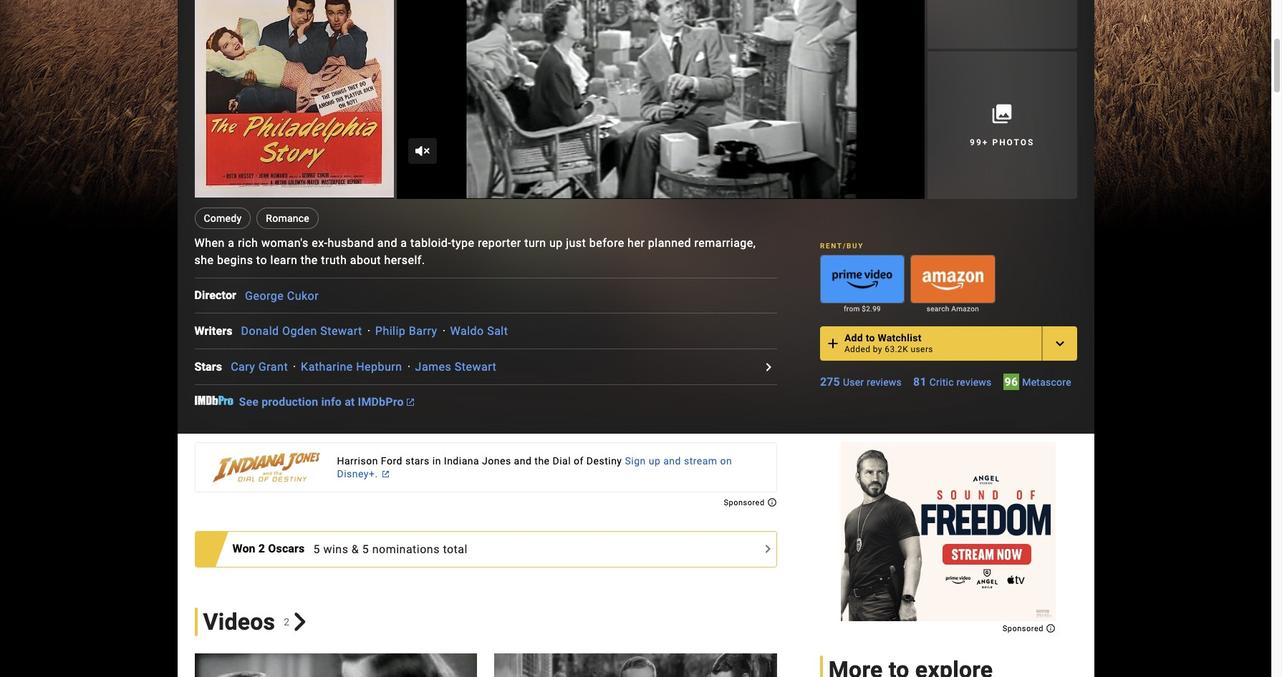 Task type: locate. For each thing, give the bounding box(es) containing it.
director
[[195, 289, 236, 302]]

see full cast and crew element
[[195, 287, 245, 305], [195, 323, 241, 340]]

0 vertical spatial see full cast and crew element
[[195, 287, 245, 305]]

stewart down the waldo salt
[[455, 360, 497, 374]]

comedy
[[204, 213, 242, 224]]

cary grant, katharine hepburn, and james stewart in the philadelphia story (1940) image
[[195, 0, 394, 198]]

to inside when a rich woman's ex-husband and a tabloid-type reporter turn up just before her planned remarriage, she begins to learn the truth about herself.
[[256, 253, 267, 267]]

add
[[845, 332, 863, 344]]

1 vertical spatial to
[[866, 332, 875, 344]]

reviews right user
[[867, 377, 902, 388]]

1 horizontal spatial and
[[664, 456, 681, 467]]

1 vertical spatial up
[[649, 456, 661, 467]]

see more awards and nominations image
[[759, 541, 776, 558]]

1 horizontal spatial reviews
[[957, 377, 992, 388]]

reviews for 81
[[957, 377, 992, 388]]

search amazon
[[927, 305, 979, 313]]

reviews inside 275 user reviews
[[867, 377, 902, 388]]

users
[[911, 344, 933, 354]]

1 horizontal spatial up
[[649, 456, 661, 467]]

and left stream
[[664, 456, 681, 467]]

disney+.
[[337, 469, 378, 480]]

barry
[[409, 325, 437, 338]]

5 right &
[[362, 543, 369, 556]]

$2.99
[[862, 305, 881, 313]]

63.2k
[[885, 344, 909, 354]]

and inside when a rich woman's ex-husband and a tabloid-type reporter turn up just before her planned remarriage, she begins to learn the truth about herself.
[[377, 236, 398, 250]]

just
[[566, 236, 586, 250]]

search amazon group
[[911, 255, 996, 315]]

0 vertical spatial up
[[549, 236, 563, 250]]

96 metascore
[[1005, 375, 1072, 389]]

from $2.99
[[844, 305, 881, 313]]

group
[[195, 0, 394, 199], [397, 0, 925, 199], [820, 255, 905, 303], [911, 255, 996, 303], [195, 654, 477, 678], [494, 654, 777, 678]]

add image
[[825, 335, 842, 352]]

0 horizontal spatial to
[[256, 253, 267, 267]]

stars button
[[195, 359, 231, 376]]

up left just
[[549, 236, 563, 250]]

0 horizontal spatial a
[[228, 236, 235, 250]]

to up by
[[866, 332, 875, 344]]

see
[[239, 395, 259, 409]]

1 vertical spatial stewart
[[455, 360, 497, 374]]

2 reviews from the left
[[957, 377, 992, 388]]

volume off image
[[414, 142, 431, 160]]

to
[[256, 253, 267, 267], [866, 332, 875, 344]]

to down rich in the left top of the page
[[256, 253, 267, 267]]

waldo salt
[[450, 325, 508, 338]]

add title to another list image
[[1051, 335, 1069, 352]]

1 vertical spatial see full cast and crew element
[[195, 323, 241, 340]]

donald
[[241, 325, 279, 338]]

1 horizontal spatial sponsored
[[1003, 625, 1046, 634]]

the philadelphia story image
[[195, 654, 477, 678]]

from
[[844, 305, 860, 313]]

see full cast and crew element containing writers
[[195, 323, 241, 340]]

2 right won
[[259, 543, 265, 556]]

james stewart button
[[415, 360, 497, 374]]

0 horizontal spatial 5
[[313, 543, 320, 556]]

and up herself.
[[377, 236, 398, 250]]

up inside when a rich woman's ex-husband and a tabloid-type reporter turn up just before her planned remarriage, she begins to learn the truth about herself.
[[549, 236, 563, 250]]

up right sign
[[649, 456, 661, 467]]

from $2.99 link
[[820, 303, 905, 315]]

0 horizontal spatial up
[[549, 236, 563, 250]]

0 horizontal spatial 2
[[259, 543, 265, 556]]

stewart
[[321, 325, 362, 338], [455, 360, 497, 374]]

her
[[628, 236, 645, 250]]

2
[[259, 543, 265, 556], [284, 617, 290, 628]]

0 horizontal spatial reviews
[[867, 377, 902, 388]]

&
[[352, 543, 359, 556]]

critic
[[930, 377, 954, 388]]

1 horizontal spatial a
[[401, 236, 407, 250]]

begins
[[217, 253, 253, 267]]

rent/buy
[[820, 242, 864, 250]]

up
[[549, 236, 563, 250], [649, 456, 661, 467]]

81
[[914, 375, 927, 389]]

search on amazon image
[[911, 256, 995, 303]]

amazon
[[952, 305, 979, 313]]

sign up and stream on disney+. link
[[195, 443, 777, 493]]

philip
[[375, 325, 406, 338]]

sponsored content section
[[841, 443, 1056, 634]]

0 vertical spatial 2
[[259, 543, 265, 556]]

production
[[262, 395, 318, 409]]

romance button
[[257, 208, 319, 229]]

0 vertical spatial and
[[377, 236, 398, 250]]

reviews inside 81 critic reviews
[[957, 377, 992, 388]]

comedy button
[[195, 208, 251, 229]]

1 horizontal spatial to
[[866, 332, 875, 344]]

she
[[195, 253, 214, 267]]

reporter
[[478, 236, 521, 250]]

1 reviews from the left
[[867, 377, 902, 388]]

see full cast and crew image
[[760, 359, 777, 376]]

and
[[377, 236, 398, 250], [664, 456, 681, 467]]

waldo
[[450, 325, 484, 338]]

philip barry button
[[375, 325, 437, 338]]

see full cast and crew element up writers
[[195, 287, 245, 305]]

a up herself.
[[401, 236, 407, 250]]

a left rich in the left top of the page
[[228, 236, 235, 250]]

from $2.99 group
[[820, 255, 905, 315]]

see full cast and crew element up stars "button"
[[195, 323, 241, 340]]

stewart up katharine hepburn button
[[321, 325, 362, 338]]

see production info at imdbpro button
[[239, 395, 414, 409]]

husband
[[328, 236, 374, 250]]

katharine hepburn button
[[301, 360, 402, 374]]

0 vertical spatial to
[[256, 253, 267, 267]]

1 see full cast and crew element from the top
[[195, 287, 245, 305]]

0 horizontal spatial sponsored
[[724, 499, 767, 508]]

wins
[[323, 543, 348, 556]]

james
[[415, 360, 452, 374]]

writers
[[195, 324, 233, 338]]

by
[[873, 344, 883, 354]]

grant
[[259, 360, 288, 374]]

donald ogden stewart button
[[241, 325, 362, 338]]

0 vertical spatial stewart
[[321, 325, 362, 338]]

5 left wins
[[313, 543, 320, 556]]

2 see full cast and crew element from the top
[[195, 323, 241, 340]]

won 2 oscars button
[[232, 541, 313, 558]]

1 horizontal spatial 2
[[284, 617, 290, 628]]

1 horizontal spatial 5
[[362, 543, 369, 556]]

reviews right critic
[[957, 377, 992, 388]]

0 horizontal spatial and
[[377, 236, 398, 250]]

1 vertical spatial and
[[664, 456, 681, 467]]

launch inline image
[[407, 399, 414, 406]]

0 vertical spatial sponsored
[[724, 499, 767, 508]]

video player application
[[397, 0, 925, 199]]

sponsored inside section
[[1003, 625, 1046, 634]]

the
[[301, 253, 318, 267]]

96
[[1005, 375, 1018, 389]]

2 left chevron right inline icon
[[284, 617, 290, 628]]

watchlist
[[878, 332, 922, 344]]

watch on prime video image
[[821, 256, 904, 303]]

1 vertical spatial sponsored
[[1003, 625, 1046, 634]]



Task type: describe. For each thing, give the bounding box(es) containing it.
philip barry
[[375, 325, 437, 338]]

truth
[[321, 253, 347, 267]]

donald ogden stewart
[[241, 325, 362, 338]]

1 a from the left
[[228, 236, 235, 250]]

99+ photos button
[[928, 52, 1077, 199]]

videos
[[203, 609, 275, 636]]

to inside add to watchlist added by 63.2k users
[[866, 332, 875, 344]]

learn
[[270, 253, 298, 267]]

added
[[845, 344, 871, 354]]

james stewart
[[415, 360, 497, 374]]

275
[[820, 375, 840, 389]]

herself.
[[384, 253, 425, 267]]

0 horizontal spatial stewart
[[321, 325, 362, 338]]

99+ photos
[[970, 138, 1035, 148]]

99+
[[970, 138, 989, 148]]

george
[[245, 289, 284, 303]]

1 horizontal spatial stewart
[[455, 360, 497, 374]]

search amazon link
[[911, 303, 996, 315]]

about
[[350, 253, 381, 267]]

romance
[[266, 213, 310, 224]]

stars
[[195, 360, 222, 374]]

search
[[927, 305, 950, 313]]

chevron right inline image
[[291, 613, 309, 632]]

rich
[[238, 236, 258, 250]]

cary grant button
[[231, 360, 288, 374]]

1 vertical spatial 2
[[284, 617, 290, 628]]

when a rich woman's ex-husband and a tabloid-type reporter turn up just before her planned remarriage, she begins to learn the truth about herself.
[[195, 236, 756, 267]]

george cukor
[[245, 289, 319, 303]]

hepburn
[[356, 360, 402, 374]]

imdbpro
[[358, 395, 404, 409]]

oscars
[[268, 543, 305, 556]]

cukor
[[287, 289, 319, 303]]

when
[[195, 236, 225, 250]]

katharine
[[301, 360, 353, 374]]

5 wins & 5 nominations total
[[313, 543, 468, 556]]

cary grant
[[231, 360, 288, 374]]

theatrical trailer from mgm image
[[397, 0, 925, 199]]

2 5 from the left
[[362, 543, 369, 556]]

woman's
[[261, 236, 309, 250]]

remarriage,
[[695, 236, 756, 250]]

see full cast and crew element containing director
[[195, 287, 245, 305]]

cary
[[231, 360, 255, 374]]

and inside sign up and stream on disney+.
[[664, 456, 681, 467]]

81 critic reviews
[[914, 375, 992, 389]]

sign up and stream on disney+.
[[337, 456, 732, 480]]

katharine hepburn
[[301, 360, 402, 374]]

see production info at imdbpro
[[239, 395, 404, 409]]

1 5 from the left
[[313, 543, 320, 556]]

up inside sign up and stream on disney+.
[[649, 456, 661, 467]]

tabloid-
[[411, 236, 452, 250]]

on
[[720, 456, 732, 467]]

won 2 oscars
[[232, 543, 305, 556]]

the philadelphia story: they grew up together image
[[494, 654, 777, 678]]

info
[[321, 395, 342, 409]]

salt
[[487, 325, 508, 338]]

275 user reviews
[[820, 375, 902, 389]]

watch the philadelphia story element
[[397, 0, 925, 199]]

add to watchlist added by 63.2k users
[[845, 332, 933, 354]]

reviews for 275
[[867, 377, 902, 388]]

waldo salt button
[[450, 325, 508, 338]]

turn
[[525, 236, 546, 250]]

metascore
[[1023, 377, 1072, 388]]

type
[[452, 236, 475, 250]]

total
[[443, 543, 468, 556]]

sign
[[625, 456, 646, 467]]

stream
[[684, 456, 718, 467]]

photos
[[993, 138, 1035, 148]]

user
[[843, 377, 864, 388]]

ex-
[[312, 236, 328, 250]]

nominations
[[372, 543, 440, 556]]

2 inside button
[[259, 543, 265, 556]]

at
[[345, 395, 355, 409]]

planned
[[648, 236, 691, 250]]

2 a from the left
[[401, 236, 407, 250]]

george cukor button
[[245, 289, 319, 303]]

before
[[589, 236, 624, 250]]



Task type: vqa. For each thing, say whether or not it's contained in the screenshot.
lists
no



